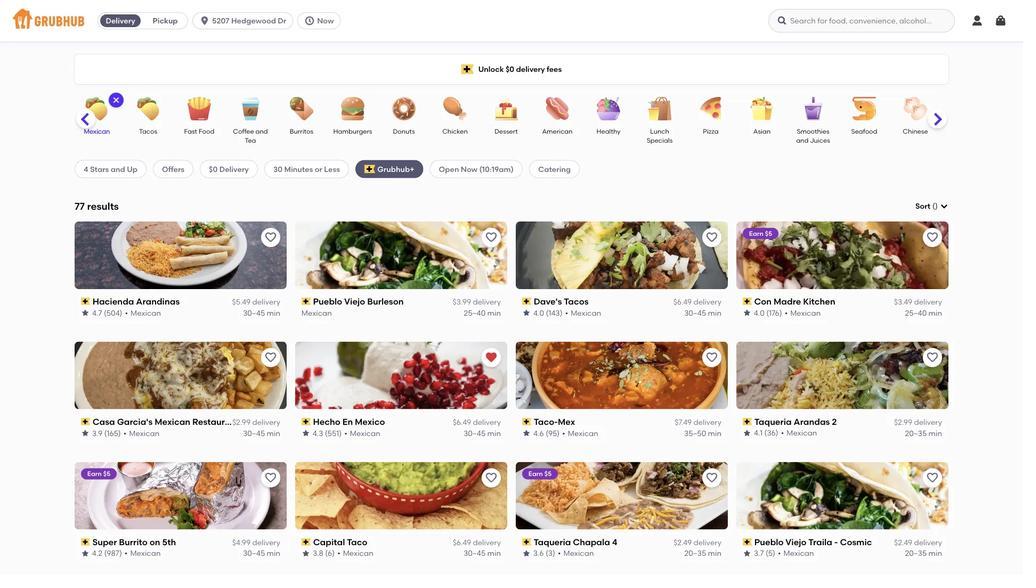 Task type: describe. For each thing, give the bounding box(es) containing it.
taqueria arandas 2
[[755, 417, 837, 428]]

burritos image
[[283, 97, 320, 121]]

min for taqueria chapala 4
[[709, 550, 722, 559]]

(5)
[[766, 550, 776, 559]]

catering
[[539, 165, 571, 174]]

3.8
[[313, 550, 324, 559]]

$2.49 delivery for pueblo viejo traila - cosmic
[[895, 539, 943, 548]]

2 vertical spatial and
[[111, 165, 125, 174]]

• mexican for chapala
[[558, 550, 594, 559]]

hecho en mexico
[[313, 417, 385, 428]]

sort ( )
[[916, 202, 939, 211]]

save this restaurant image for pueblo viejo burleson
[[485, 231, 498, 244]]

$6.49 delivery for capital taco
[[453, 539, 501, 548]]

capital taco logo image
[[295, 463, 508, 530]]

(143)
[[546, 309, 563, 318]]

$5.49
[[232, 298, 251, 307]]

20–35 min for taqueria arandas 2
[[906, 429, 943, 438]]

• mexican for en
[[345, 429, 381, 438]]

seafood
[[852, 127, 878, 135]]

(165)
[[104, 429, 121, 438]]

capital
[[313, 538, 345, 548]]

coffee and tea image
[[232, 97, 269, 121]]

earn $5 for super
[[87, 471, 111, 478]]

30
[[274, 165, 283, 174]]

asian image
[[744, 97, 781, 121]]

arandas
[[794, 417, 831, 428]]

pickup button
[[143, 12, 188, 29]]

$6.49 delivery for hecho en mexico
[[453, 418, 501, 427]]

dave's
[[534, 297, 562, 307]]

$4.99 delivery
[[232, 539, 280, 548]]

casa garcia's mexican restaurant logo image
[[75, 342, 287, 410]]

pueblo for pueblo viejo burleson
[[313, 297, 343, 307]]

20–35 min for taqueria chapala 4
[[685, 550, 722, 559]]

con
[[755, 297, 772, 307]]

madre
[[774, 297, 802, 307]]

hamburgers image
[[334, 97, 372, 121]]

$3.99 delivery
[[453, 298, 501, 307]]

asian
[[754, 127, 771, 135]]

1 vertical spatial svg image
[[112, 96, 121, 105]]

4 stars and up
[[84, 165, 138, 174]]

star icon image for super burrito on 5th
[[81, 550, 90, 558]]

delivery for pueblo viejo traila - cosmic
[[915, 539, 943, 548]]

taco-mex logo image
[[516, 342, 728, 410]]

earn $5 for con
[[750, 230, 773, 237]]

save this restaurant button for pueblo viejo burleson
[[482, 228, 501, 247]]

star icon image for taco-mex
[[523, 430, 531, 438]]

-
[[835, 538, 839, 548]]

casa
[[93, 417, 115, 428]]

(10:19am)
[[480, 165, 514, 174]]

min for super burrito on 5th
[[267, 550, 280, 559]]

subscription pass image for pueblo viejo burleson
[[302, 298, 311, 306]]

subscription pass image for hacienda arandinas
[[81, 298, 90, 306]]

subscription pass image for capital taco
[[302, 539, 311, 547]]

0 horizontal spatial 4
[[84, 165, 88, 174]]

subscription pass image for pueblo viejo traila - cosmic
[[743, 539, 753, 547]]

save this restaurant image for pueblo viejo traila - cosmic
[[927, 472, 940, 485]]

• mexican for madre
[[785, 309, 821, 318]]

taqueria for taqueria arandas 2
[[755, 417, 792, 428]]

none field containing sort
[[916, 201, 949, 212]]

save this restaurant button for hacienda arandinas
[[261, 228, 280, 247]]

min for pueblo viejo burleson
[[488, 309, 501, 318]]

4.3
[[313, 429, 324, 438]]

super burrito on 5th
[[93, 538, 176, 548]]

dessert image
[[488, 97, 525, 121]]

pueblo viejo traila - cosmic
[[755, 538, 873, 548]]

$7.49 delivery
[[675, 418, 722, 427]]

chicken image
[[437, 97, 474, 121]]

• mexican for viejo
[[779, 550, 815, 559]]

mexican for casa garcia's mexican restaurant
[[129, 429, 160, 438]]

hamburgers
[[334, 127, 373, 135]]

35–50
[[685, 429, 707, 438]]

$3.49
[[895, 298, 913, 307]]

30–45 for capital taco
[[464, 550, 486, 559]]

delivery for taqueria arandas 2
[[915, 418, 943, 427]]

(95)
[[546, 429, 560, 438]]

subscription pass image for super burrito on 5th
[[81, 539, 90, 547]]

• for arandas
[[782, 429, 785, 438]]

lunch
[[651, 127, 670, 135]]

$2.99 delivery for casa garcia's mexican restaurant
[[232, 418, 280, 427]]

smoothies and juices
[[797, 127, 831, 144]]

delivery for taqueria chapala 4
[[694, 539, 722, 548]]

30–45 min for super burrito on 5th
[[243, 550, 280, 559]]

save this restaurant button for pueblo viejo traila - cosmic
[[924, 469, 943, 488]]

subscription pass image for con madre kitchen
[[743, 298, 753, 306]]

4.0 (176)
[[755, 309, 783, 318]]

$2.99 for taqueria arandas 2
[[895, 418, 913, 427]]

dessert
[[495, 127, 518, 135]]

con madre kitchen logo image
[[737, 222, 949, 289]]

fast food image
[[181, 97, 218, 121]]

save this restaurant image for casa garcia's mexican restaurant
[[265, 352, 277, 365]]

svg image inside main navigation navigation
[[972, 14, 984, 27]]

3.9 (165)
[[92, 429, 121, 438]]

coffee
[[233, 127, 254, 135]]

lunch specials image
[[642, 97, 679, 121]]

star icon image for dave's tacos
[[523, 309, 531, 318]]

3.7 (5)
[[755, 550, 776, 559]]

77 results
[[75, 201, 119, 212]]

stars
[[90, 165, 109, 174]]

mexican for con madre kitchen
[[791, 309, 821, 318]]

unlock $0 delivery fees
[[479, 65, 562, 74]]

pizza image
[[693, 97, 730, 121]]

4.2
[[92, 550, 103, 559]]

save this restaurant button for taco-mex
[[703, 349, 722, 368]]

hacienda
[[93, 297, 134, 307]]

super burrito on 5th logo image
[[75, 463, 287, 530]]

svg image inside now button
[[305, 15, 315, 26]]

star icon image for casa garcia's mexican restaurant
[[81, 430, 90, 438]]

american
[[543, 127, 573, 135]]

• mexican for burrito
[[125, 550, 161, 559]]

saved restaurant button
[[482, 349, 501, 368]]

save this restaurant image inside button
[[485, 472, 498, 485]]

4.7
[[92, 309, 102, 318]]

3.6 (3)
[[534, 550, 556, 559]]

arandinas
[[136, 297, 180, 307]]

delivery for casa garcia's mexican restaurant
[[252, 418, 280, 427]]

min for dave's tacos
[[709, 309, 722, 318]]

grubhub plus flag logo image for unlock $0 delivery fees
[[462, 64, 474, 74]]

subscription pass image for hecho en mexico
[[302, 419, 311, 426]]

30–45 for super burrito on 5th
[[243, 550, 265, 559]]

25–40 min for pueblo viejo burleson
[[464, 309, 501, 318]]

minutes
[[285, 165, 313, 174]]

fees
[[547, 65, 562, 74]]

• mexican for taco
[[338, 550, 374, 559]]

traila
[[809, 538, 833, 548]]

now inside button
[[317, 16, 334, 25]]

min for pueblo viejo traila - cosmic
[[929, 550, 943, 559]]

$5 for con
[[766, 230, 773, 237]]

min for capital taco
[[488, 550, 501, 559]]

$4.99
[[232, 539, 251, 548]]

3.9
[[92, 429, 102, 438]]

$5 for taqueria
[[545, 471, 552, 478]]

juices
[[811, 137, 831, 144]]

save this restaurant image for hacienda arandinas
[[265, 231, 277, 244]]

mexico
[[355, 417, 385, 428]]

saved restaurant image
[[485, 352, 498, 365]]

burrito
[[119, 538, 148, 548]]

save this restaurant image for taco-mex
[[706, 352, 719, 365]]

hedgewood
[[231, 16, 276, 25]]

and for smoothies and juices
[[797, 137, 809, 144]]

mex
[[558, 417, 576, 428]]

hacienda arandinas logo image
[[75, 222, 287, 289]]

grubhub plus flag logo image for grubhub+
[[365, 165, 376, 174]]

25–40 for pueblo viejo burleson
[[464, 309, 486, 318]]

open
[[439, 165, 459, 174]]

30–45 min for capital taco
[[464, 550, 501, 559]]

1 vertical spatial now
[[461, 165, 478, 174]]

hecho en mexico logo image
[[295, 342, 508, 410]]

$6.49 for dave's tacos
[[674, 298, 692, 307]]

5207 hedgewood dr
[[212, 16, 286, 25]]

save this restaurant image for dave's tacos
[[706, 231, 719, 244]]

• mexican for tacos
[[566, 309, 602, 318]]

3.7
[[755, 550, 764, 559]]

min for casa garcia's mexican restaurant
[[267, 429, 280, 438]]

viejo for traila
[[786, 538, 807, 548]]

offers
[[162, 165, 185, 174]]

min for hacienda arandinas
[[267, 309, 280, 318]]

taco-mex
[[534, 417, 576, 428]]

dr
[[278, 16, 286, 25]]

$5.49 delivery
[[232, 298, 280, 307]]

(176)
[[767, 309, 783, 318]]

star icon image for hecho en mexico
[[302, 430, 310, 438]]

star icon image for taqueria chapala 4
[[523, 550, 531, 558]]

pizza
[[704, 127, 719, 135]]

Search for food, convenience, alcohol... search field
[[769, 9, 956, 33]]

or
[[315, 165, 323, 174]]



Task type: vqa. For each thing, say whether or not it's contained in the screenshot.


Task type: locate. For each thing, give the bounding box(es) containing it.
save this restaurant button for taqueria arandas 2
[[924, 349, 943, 368]]

$2.49 for taqueria chapala 4
[[674, 539, 692, 548]]

25–40 min down $3.99 delivery
[[464, 309, 501, 318]]

4.0 for con madre kitchen
[[755, 309, 765, 318]]

svg image
[[972, 14, 984, 27], [112, 96, 121, 105]]

chinese image
[[897, 97, 935, 121]]

0 horizontal spatial $2.49
[[674, 539, 692, 548]]

0 vertical spatial $6.49
[[674, 298, 692, 307]]

star icon image for capital taco
[[302, 550, 310, 558]]

delivery inside delivery button
[[106, 16, 135, 25]]

1 horizontal spatial 4.0
[[755, 309, 765, 318]]

1 $2.99 from the left
[[232, 418, 251, 427]]

1 horizontal spatial $2.99
[[895, 418, 913, 427]]

• for mex
[[563, 429, 566, 438]]

mexican down taqueria chapala 4
[[564, 550, 594, 559]]

1 horizontal spatial 25–40
[[906, 309, 927, 318]]

20–35 for taqueria chapala 4
[[685, 550, 707, 559]]

dave's tacos
[[534, 297, 589, 307]]

1 vertical spatial $0
[[209, 165, 218, 174]]

grubhub plus flag logo image
[[462, 64, 474, 74], [365, 165, 376, 174]]

smoothies and juices image
[[795, 97, 832, 121]]

1 horizontal spatial $2.49 delivery
[[895, 539, 943, 548]]

star icon image for taqueria arandas 2
[[743, 430, 752, 438]]

$2.49
[[674, 539, 692, 548], [895, 539, 913, 548]]

• right (987)
[[125, 550, 128, 559]]

subscription pass image left taqueria arandas 2
[[743, 419, 753, 426]]

0 horizontal spatial earn
[[87, 471, 102, 478]]

earn for con madre kitchen
[[750, 230, 764, 237]]

donuts image
[[386, 97, 423, 121]]

25–40 down $3.99 delivery
[[464, 309, 486, 318]]

main navigation navigation
[[0, 0, 1024, 42]]

chapala
[[574, 538, 611, 548]]

taqueria arandas 2 logo image
[[737, 342, 949, 410]]

(551)
[[325, 429, 342, 438]]

star icon image left 3.6
[[523, 550, 531, 558]]

(987)
[[104, 550, 122, 559]]

tacos image
[[130, 97, 167, 121]]

1 vertical spatial $6.49 delivery
[[453, 418, 501, 427]]

subscription pass image left hacienda
[[81, 298, 90, 306]]

• mexican down taqueria chapala 4
[[558, 550, 594, 559]]

1 horizontal spatial svg image
[[972, 14, 984, 27]]

4.6
[[534, 429, 544, 438]]

2 4.0 from the left
[[755, 309, 765, 318]]

and left up
[[111, 165, 125, 174]]

1 horizontal spatial tacos
[[564, 297, 589, 307]]

1 25–40 min from the left
[[464, 309, 501, 318]]

0 vertical spatial viejo
[[345, 297, 366, 307]]

tacos
[[139, 127, 157, 135], [564, 297, 589, 307]]

(6)
[[325, 550, 335, 559]]

25–40
[[464, 309, 486, 318], [906, 309, 927, 318]]

4.0 for dave's tacos
[[534, 309, 545, 318]]

1 vertical spatial pueblo
[[755, 538, 784, 548]]

1 vertical spatial delivery
[[220, 165, 249, 174]]

2 vertical spatial $6.49
[[453, 539, 471, 548]]

save this restaurant image
[[265, 231, 277, 244], [485, 231, 498, 244], [706, 231, 719, 244], [265, 352, 277, 365], [706, 352, 719, 365], [927, 352, 940, 365], [927, 472, 940, 485]]

2
[[833, 417, 837, 428]]

1 horizontal spatial earn $5
[[529, 471, 552, 478]]

delivery for taco-mex
[[694, 418, 722, 427]]

mexican for pueblo viejo traila - cosmic
[[784, 550, 815, 559]]

star icon image left the 4.6
[[523, 430, 531, 438]]

save this restaurant image
[[927, 231, 940, 244], [265, 472, 277, 485], [485, 472, 498, 485], [706, 472, 719, 485]]

subscription pass image left capital
[[302, 539, 311, 547]]

2 horizontal spatial earn
[[750, 230, 764, 237]]

save this restaurant image for taqueria chapala 4
[[706, 472, 719, 485]]

• right (504)
[[125, 309, 128, 318]]

save this restaurant button for capital taco
[[482, 469, 501, 488]]

delivery for super burrito on 5th
[[252, 539, 280, 548]]

0 horizontal spatial and
[[111, 165, 125, 174]]

0 horizontal spatial earn $5
[[87, 471, 111, 478]]

viejo
[[345, 297, 366, 307], [786, 538, 807, 548]]

tacos right dave's
[[564, 297, 589, 307]]

mexican down taco
[[343, 550, 374, 559]]

taqueria for taqueria chapala 4
[[534, 538, 572, 548]]

4.7 (504)
[[92, 309, 122, 318]]

77
[[75, 201, 85, 212]]

30–45 min for dave's tacos
[[685, 309, 722, 318]]

save this restaurant button
[[261, 228, 280, 247], [482, 228, 501, 247], [703, 228, 722, 247], [924, 228, 943, 247], [261, 349, 280, 368], [703, 349, 722, 368], [924, 349, 943, 368], [261, 469, 280, 488], [482, 469, 501, 488], [703, 469, 722, 488], [924, 469, 943, 488]]

mexican down dave's tacos
[[571, 309, 602, 318]]

1 $2.99 delivery from the left
[[232, 418, 280, 427]]

1 horizontal spatial earn
[[529, 471, 543, 478]]

0 horizontal spatial $5
[[103, 471, 111, 478]]

min for taqueria arandas 2
[[929, 429, 943, 438]]

25–40 down "$3.49 delivery"
[[906, 309, 927, 318]]

star icon image left 3.9 at bottom
[[81, 430, 90, 438]]

super
[[93, 538, 117, 548]]

• mexican for garcia's
[[124, 429, 160, 438]]

0 horizontal spatial $2.99
[[232, 418, 251, 427]]

0 vertical spatial 4
[[84, 165, 88, 174]]

• right (3)
[[558, 550, 561, 559]]

0 horizontal spatial 25–40
[[464, 309, 486, 318]]

• for viejo
[[779, 550, 782, 559]]

1 horizontal spatial and
[[256, 127, 268, 135]]

mexican down on
[[130, 550, 161, 559]]

and inside smoothies and juices
[[797, 137, 809, 144]]

earn for taqueria chapala 4
[[529, 471, 543, 478]]

0 horizontal spatial viejo
[[345, 297, 366, 307]]

open now (10:19am)
[[439, 165, 514, 174]]

$3.49 delivery
[[895, 298, 943, 307]]

mexican for taqueria arandas 2
[[787, 429, 818, 438]]

• mexican down hacienda arandinas
[[125, 309, 161, 318]]

star icon image left 4.2
[[81, 550, 90, 558]]

• mexican down taco
[[338, 550, 374, 559]]

0 vertical spatial svg image
[[972, 14, 984, 27]]

taqueria chapala 4 logo image
[[516, 463, 728, 530]]

1 vertical spatial grubhub plus flag logo image
[[365, 165, 376, 174]]

min for taco-mex
[[709, 429, 722, 438]]

$0 right unlock
[[506, 65, 515, 74]]

• mexican down con madre kitchen
[[785, 309, 821, 318]]

• for en
[[345, 429, 348, 438]]

• mexican for arandinas
[[125, 309, 161, 318]]

0 vertical spatial and
[[256, 127, 268, 135]]

hacienda arandinas
[[93, 297, 180, 307]]

star icon image left 4.0 (143)
[[523, 309, 531, 318]]

delivery for con madre kitchen
[[915, 298, 943, 307]]

4.0 down con
[[755, 309, 765, 318]]

delivery down tea
[[220, 165, 249, 174]]

chicken
[[443, 127, 468, 135]]

25–40 for con madre kitchen
[[906, 309, 927, 318]]

$0 down food
[[209, 165, 218, 174]]

star icon image left 4.3
[[302, 430, 310, 438]]

20–35 for pueblo viejo traila - cosmic
[[906, 550, 927, 559]]

mexican down garcia's
[[129, 429, 160, 438]]

1 vertical spatial 4
[[613, 538, 618, 548]]

specials
[[647, 137, 673, 144]]

5207 hedgewood dr button
[[193, 12, 298, 29]]

star icon image left 3.7
[[743, 550, 752, 558]]

1 horizontal spatial delivery
[[220, 165, 249, 174]]

1 vertical spatial viejo
[[786, 538, 807, 548]]

star icon image
[[81, 309, 90, 318], [523, 309, 531, 318], [743, 309, 752, 318], [81, 430, 90, 438], [302, 430, 310, 438], [523, 430, 531, 438], [743, 430, 752, 438], [81, 550, 90, 558], [302, 550, 310, 558], [523, 550, 531, 558], [743, 550, 752, 558]]

less
[[324, 165, 340, 174]]

2 horizontal spatial $5
[[766, 230, 773, 237]]

0 vertical spatial $6.49 delivery
[[674, 298, 722, 307]]

1 horizontal spatial grubhub plus flag logo image
[[462, 64, 474, 74]]

mexican right garcia's
[[155, 417, 190, 428]]

30–45 min for casa garcia's mexican restaurant
[[243, 429, 280, 438]]

garcia's
[[117, 417, 153, 428]]

• for madre
[[785, 309, 788, 318]]

hecho
[[313, 417, 341, 428]]

mexican down mexico
[[350, 429, 381, 438]]

svg image inside 5207 hedgewood dr button
[[200, 15, 210, 26]]

• right (5)
[[779, 550, 782, 559]]

mexican down hacienda arandinas
[[131, 309, 161, 318]]

2 25–40 from the left
[[906, 309, 927, 318]]

3.8 (6)
[[313, 550, 335, 559]]

donuts
[[393, 127, 415, 135]]

en
[[343, 417, 353, 428]]

up
[[127, 165, 138, 174]]

$6.49 for capital taco
[[453, 539, 471, 548]]

$2.99
[[232, 418, 251, 427], [895, 418, 913, 427]]

1 horizontal spatial $2.99 delivery
[[895, 418, 943, 427]]

now right open
[[461, 165, 478, 174]]

save this restaurant image for taqueria arandas 2
[[927, 352, 940, 365]]

capital taco
[[313, 538, 368, 548]]

2 25–40 min from the left
[[906, 309, 943, 318]]

30–45 min
[[243, 309, 280, 318], [685, 309, 722, 318], [243, 429, 280, 438], [464, 429, 501, 438], [243, 550, 280, 559], [464, 550, 501, 559]]

• mexican down mex
[[563, 429, 599, 438]]

star icon image for con madre kitchen
[[743, 309, 752, 318]]

0 horizontal spatial taqueria
[[534, 538, 572, 548]]

$6.49 for hecho en mexico
[[453, 418, 471, 427]]

1 vertical spatial taqueria
[[534, 538, 572, 548]]

0 horizontal spatial 4.0
[[534, 309, 545, 318]]

pueblo viejo traila - cosmic logo image
[[737, 463, 949, 530]]

subscription pass image for dave's tacos
[[523, 298, 532, 306]]

1 4.0 from the left
[[534, 309, 545, 318]]

pueblo viejo burleson logo image
[[295, 222, 508, 289]]

$6.49 delivery for dave's tacos
[[674, 298, 722, 307]]

2 vertical spatial $6.49 delivery
[[453, 539, 501, 548]]

star icon image left 4.0 (176)
[[743, 309, 752, 318]]

earn for super burrito on 5th
[[87, 471, 102, 478]]

4.0 down dave's
[[534, 309, 545, 318]]

5207
[[212, 16, 230, 25]]

save this restaurant button for casa garcia's mexican restaurant
[[261, 349, 280, 368]]

30–45 min for hacienda arandinas
[[243, 309, 280, 318]]

None field
[[916, 201, 949, 212]]

• mexican down taqueria arandas 2
[[782, 429, 818, 438]]

mexican down pueblo viejo traila - cosmic
[[784, 550, 815, 559]]

and inside 'coffee and tea'
[[256, 127, 268, 135]]

mexican down mexican image
[[84, 127, 110, 135]]

mexican down taqueria arandas 2
[[787, 429, 818, 438]]

20–35 min for pueblo viejo traila - cosmic
[[906, 550, 943, 559]]

1 horizontal spatial viejo
[[786, 538, 807, 548]]

0 horizontal spatial now
[[317, 16, 334, 25]]

1 $2.49 delivery from the left
[[674, 539, 722, 548]]

mexican for super burrito on 5th
[[130, 550, 161, 559]]

0 vertical spatial grubhub plus flag logo image
[[462, 64, 474, 74]]

taqueria
[[755, 417, 792, 428], [534, 538, 572, 548]]

mexican for taco-mex
[[568, 429, 599, 438]]

4.1
[[755, 429, 763, 438]]

subscription pass image for casa garcia's mexican restaurant
[[81, 419, 90, 426]]

• mexican down mexico
[[345, 429, 381, 438]]

coffee and tea
[[233, 127, 268, 144]]

1 horizontal spatial 4
[[613, 538, 618, 548]]

sort
[[916, 202, 931, 211]]

0 vertical spatial $0
[[506, 65, 515, 74]]

0 horizontal spatial tacos
[[139, 127, 157, 135]]

lunch specials
[[647, 127, 673, 144]]

2 horizontal spatial earn $5
[[750, 230, 773, 237]]

grubhub plus flag logo image left unlock
[[462, 64, 474, 74]]

subscription pass image left hecho
[[302, 419, 311, 426]]

and for coffee and tea
[[256, 127, 268, 135]]

$5
[[766, 230, 773, 237], [103, 471, 111, 478], [545, 471, 552, 478]]

• right (143)
[[566, 309, 569, 318]]

0 vertical spatial delivery
[[106, 16, 135, 25]]

1 25–40 from the left
[[464, 309, 486, 318]]

0 vertical spatial tacos
[[139, 127, 157, 135]]

0 vertical spatial taqueria
[[755, 417, 792, 428]]

2 horizontal spatial and
[[797, 137, 809, 144]]

mexican down pueblo viejo burleson
[[302, 309, 332, 318]]

• mexican down pueblo viejo traila - cosmic
[[779, 550, 815, 559]]

subscription pass image left the taco-
[[523, 419, 532, 426]]

• mexican down garcia's
[[124, 429, 160, 438]]

pueblo
[[313, 297, 343, 307], [755, 538, 784, 548]]

mexican for hecho en mexico
[[350, 429, 381, 438]]

$2.49 for pueblo viejo traila - cosmic
[[895, 539, 913, 548]]

$0 delivery
[[209, 165, 249, 174]]

taqueria up (3)
[[534, 538, 572, 548]]

1 horizontal spatial 25–40 min
[[906, 309, 943, 318]]

• mexican for mex
[[563, 429, 599, 438]]

30–45 for hacienda arandinas
[[243, 309, 265, 318]]

(36)
[[765, 429, 779, 438]]

1 horizontal spatial $0
[[506, 65, 515, 74]]

delivery left pickup
[[106, 16, 135, 25]]

5th
[[162, 538, 176, 548]]

kitchen
[[804, 297, 836, 307]]

4.6 (95)
[[534, 429, 560, 438]]

0 horizontal spatial delivery
[[106, 16, 135, 25]]

0 horizontal spatial $2.99 delivery
[[232, 418, 280, 427]]

• right '(165)'
[[124, 429, 127, 438]]

viejo left "burleson"
[[345, 297, 366, 307]]

viejo left traila
[[786, 538, 807, 548]]

• for garcia's
[[124, 429, 127, 438]]

1 horizontal spatial $2.49
[[895, 539, 913, 548]]

4 right chapala
[[613, 538, 618, 548]]

mexican for taqueria chapala 4
[[564, 550, 594, 559]]

healthy image
[[590, 97, 628, 121]]

results
[[87, 201, 119, 212]]

mexican image
[[78, 97, 116, 121]]

25–40 min down "$3.49 delivery"
[[906, 309, 943, 318]]

1 horizontal spatial taqueria
[[755, 417, 792, 428]]

dave's tacos logo image
[[516, 222, 728, 289]]

$6.49 delivery
[[674, 298, 722, 307], [453, 418, 501, 427], [453, 539, 501, 548]]

• right (6) on the bottom left of the page
[[338, 550, 341, 559]]

0 vertical spatial now
[[317, 16, 334, 25]]

star icon image for pueblo viejo traila - cosmic
[[743, 550, 752, 558]]

1 vertical spatial and
[[797, 137, 809, 144]]

$5 for super
[[103, 471, 111, 478]]

• for chapala
[[558, 550, 561, 559]]

$2.99 delivery for taqueria arandas 2
[[895, 418, 943, 427]]

burleson
[[368, 297, 404, 307]]

star icon image left 4.7
[[81, 309, 90, 318]]

subscription pass image
[[302, 298, 311, 306], [81, 419, 90, 426], [81, 539, 90, 547], [523, 539, 532, 547], [743, 539, 753, 547]]

subscription pass image left con
[[743, 298, 753, 306]]

0 horizontal spatial 25–40 min
[[464, 309, 501, 318]]

2 $2.99 delivery from the left
[[895, 418, 943, 427]]

cosmic
[[841, 538, 873, 548]]

1 vertical spatial $6.49
[[453, 418, 471, 427]]

1 horizontal spatial now
[[461, 165, 478, 174]]

grubhub plus flag logo image left 'grubhub+'
[[365, 165, 376, 174]]

2 $2.49 from the left
[[895, 539, 913, 548]]

0 vertical spatial pueblo
[[313, 297, 343, 307]]

1 horizontal spatial pueblo
[[755, 538, 784, 548]]

20–35 min
[[906, 429, 943, 438], [685, 550, 722, 559], [906, 550, 943, 559]]

restaurant
[[192, 417, 239, 428]]

• down en
[[345, 429, 348, 438]]

2 $2.99 from the left
[[895, 418, 913, 427]]

• mexican
[[125, 309, 161, 318], [566, 309, 602, 318], [785, 309, 821, 318], [124, 429, 160, 438], [345, 429, 381, 438], [563, 429, 599, 438], [782, 429, 818, 438], [125, 550, 161, 559], [338, 550, 374, 559], [558, 550, 594, 559], [779, 550, 815, 559]]

4 left stars
[[84, 165, 88, 174]]

1 $2.49 from the left
[[674, 539, 692, 548]]

0 horizontal spatial grubhub plus flag logo image
[[365, 165, 376, 174]]

subscription pass image left dave's
[[523, 298, 532, 306]]

• down madre
[[785, 309, 788, 318]]

star icon image for hacienda arandinas
[[81, 309, 90, 318]]

0 horizontal spatial $2.49 delivery
[[674, 539, 722, 548]]

tacos down tacos image at the top of the page
[[139, 127, 157, 135]]

taqueria up (36)
[[755, 417, 792, 428]]

30 minutes or less
[[274, 165, 340, 174]]

1 horizontal spatial $5
[[545, 471, 552, 478]]

taco
[[347, 538, 368, 548]]

delivery
[[106, 16, 135, 25], [220, 165, 249, 174]]

(504)
[[104, 309, 122, 318]]

svg image
[[995, 14, 1008, 27], [200, 15, 210, 26], [305, 15, 315, 26], [778, 15, 788, 26], [941, 202, 949, 211]]

casa garcia's mexican restaurant
[[93, 417, 239, 428]]

subscription pass image
[[81, 298, 90, 306], [523, 298, 532, 306], [743, 298, 753, 306], [302, 419, 311, 426], [523, 419, 532, 426], [743, 419, 753, 426], [302, 539, 311, 547]]

and up tea
[[256, 127, 268, 135]]

25–40 min for con madre kitchen
[[906, 309, 943, 318]]

viejo for burleson
[[345, 297, 366, 307]]

star icon image left 4.1 on the bottom right of the page
[[743, 430, 752, 438]]

0 horizontal spatial svg image
[[112, 96, 121, 105]]

$7.49
[[675, 418, 692, 427]]

0 horizontal spatial $0
[[209, 165, 218, 174]]

mexican down mex
[[568, 429, 599, 438]]

0 horizontal spatial pueblo
[[313, 297, 343, 307]]

seafood image
[[846, 97, 884, 121]]

unlock
[[479, 65, 504, 74]]

1 vertical spatial tacos
[[564, 297, 589, 307]]

mexican down con madre kitchen
[[791, 309, 821, 318]]

delivery button
[[98, 12, 143, 29]]

25–40 min
[[464, 309, 501, 318], [906, 309, 943, 318]]

and down smoothies on the top right of page
[[797, 137, 809, 144]]

4.0
[[534, 309, 545, 318], [755, 309, 765, 318]]

• for burrito
[[125, 550, 128, 559]]

• mexican down dave's tacos
[[566, 309, 602, 318]]

star icon image left 3.8
[[302, 550, 310, 558]]

delivery
[[516, 65, 545, 74], [252, 298, 280, 307], [473, 298, 501, 307], [694, 298, 722, 307], [915, 298, 943, 307], [252, 418, 280, 427], [473, 418, 501, 427], [694, 418, 722, 427], [915, 418, 943, 427], [252, 539, 280, 548], [473, 539, 501, 548], [694, 539, 722, 548], [915, 539, 943, 548]]

burritos
[[290, 127, 314, 135]]

chinese
[[904, 127, 929, 135]]

$6.49
[[674, 298, 692, 307], [453, 418, 471, 427], [453, 539, 471, 548]]

pueblo for pueblo viejo traila - cosmic
[[755, 538, 784, 548]]

now button
[[298, 12, 345, 29]]

• right (36)
[[782, 429, 785, 438]]

mexican for capital taco
[[343, 550, 374, 559]]

now right dr on the left of the page
[[317, 16, 334, 25]]

2 $2.49 delivery from the left
[[895, 539, 943, 548]]

35–50 min
[[685, 429, 722, 438]]

taco-
[[534, 417, 558, 428]]

4.3 (551)
[[313, 429, 342, 438]]

30–45
[[243, 309, 265, 318], [685, 309, 707, 318], [243, 429, 265, 438], [464, 429, 486, 438], [243, 550, 265, 559], [464, 550, 486, 559]]

• right the (95)
[[563, 429, 566, 438]]

pueblo viejo burleson
[[313, 297, 404, 307]]

• mexican for arandas
[[782, 429, 818, 438]]

mexican for dave's tacos
[[571, 309, 602, 318]]

• mexican down super burrito on 5th
[[125, 550, 161, 559]]

)
[[936, 202, 939, 211]]

30–45 for hecho en mexico
[[464, 429, 486, 438]]

american image
[[539, 97, 576, 121]]



